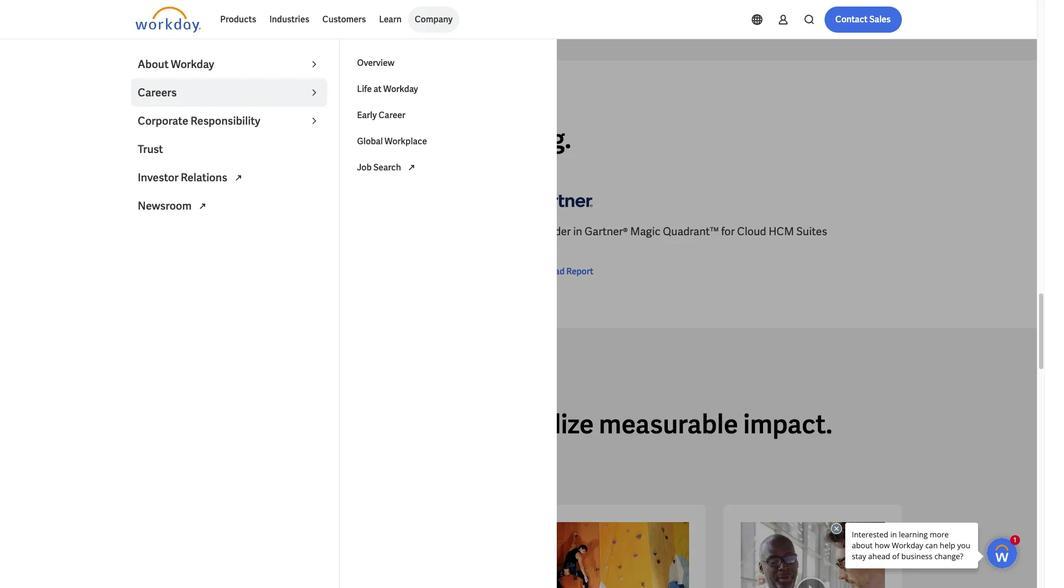 Task type: locate. For each thing, give the bounding box(es) containing it.
2 horizontal spatial for
[[722, 225, 735, 239]]

0 horizontal spatial gartner®
[[219, 225, 262, 239]]

leader
[[145, 225, 179, 239], [537, 225, 571, 239]]

responsibility
[[191, 114, 261, 128]]

workday up analysts
[[171, 57, 214, 71]]

company button
[[409, 7, 460, 33]]

contact
[[836, 14, 868, 25]]

in up report
[[574, 225, 583, 239]]

1 leader from the left
[[145, 225, 179, 239]]

gartner® inside a leader in 2023 gartner® magic quadrant™ for cloud erp for service- centric enterprises
[[219, 225, 262, 239]]

investor relations link
[[131, 163, 327, 192]]

companies across all industries realize measurable impact.
[[135, 408, 833, 441]]

gartner image for gartner®
[[528, 185, 593, 215]]

early career
[[357, 109, 406, 121]]

a down what
[[135, 122, 154, 156]]

cloud left hcm
[[738, 225, 767, 239]]

leader up "centric" at left top
[[145, 225, 179, 239]]

opens in a new tab image up "2023"
[[196, 200, 209, 213]]

industries
[[270, 14, 310, 25]]

about workday
[[138, 57, 214, 71]]

newsroom link
[[131, 192, 327, 220]]

in left "2023"
[[181, 225, 191, 239]]

0 horizontal spatial for
[[355, 225, 369, 239]]

what
[[135, 96, 158, 106]]

impact.
[[744, 408, 833, 441]]

0 horizontal spatial quadrant™
[[297, 225, 353, 239]]

magic
[[264, 225, 295, 239], [631, 225, 661, 239]]

1 horizontal spatial for
[[425, 225, 439, 239]]

opens in a new tab image inside job search link
[[405, 161, 418, 175]]

gartner® up report
[[585, 225, 628, 239]]

cloud
[[371, 225, 401, 239], [738, 225, 767, 239]]

3 for from the left
[[722, 225, 735, 239]]

2 leader from the left
[[537, 225, 571, 239]]

leader
[[159, 122, 233, 156]]

relations
[[181, 171, 227, 185]]

workday right at
[[384, 83, 418, 95]]

learn
[[379, 14, 402, 25]]

opens in a new tab image for relations
[[232, 172, 245, 185]]

1 cloud from the left
[[371, 225, 401, 239]]

all
[[359, 408, 387, 441]]

leader up read
[[537, 225, 571, 239]]

1 quadrant™ from the left
[[297, 225, 353, 239]]

leader inside a leader in 2023 gartner® magic quadrant™ for cloud erp for service- centric enterprises
[[145, 225, 179, 239]]

2 cloud from the left
[[738, 225, 767, 239]]

for right erp
[[425, 225, 439, 239]]

2 horizontal spatial opens in a new tab image
[[405, 161, 418, 175]]

for left hcm
[[722, 225, 735, 239]]

corporate responsibility
[[138, 114, 261, 128]]

1 horizontal spatial leader
[[537, 225, 571, 239]]

careers
[[138, 86, 177, 100]]

a up read report link
[[528, 225, 535, 239]]

1 for from the left
[[355, 225, 369, 239]]

opens in a new tab image inside investor relations 'link'
[[232, 172, 245, 185]]

1 horizontal spatial gartner image
[[528, 185, 593, 215]]

opens in a new tab image inside 'newsroom' link
[[196, 200, 209, 213]]

0 horizontal spatial workday
[[171, 57, 214, 71]]

hcm
[[769, 225, 795, 239]]

for left erp
[[355, 225, 369, 239]]

quadrant™ inside a leader in 2023 gartner® magic quadrant™ for cloud erp for service- centric enterprises
[[297, 225, 353, 239]]

in
[[238, 122, 260, 156], [181, 225, 191, 239], [574, 225, 583, 239]]

in up investor relations 'link'
[[238, 122, 260, 156]]

quadrant™
[[297, 225, 353, 239], [663, 225, 719, 239]]

workday
[[171, 57, 214, 71], [384, 83, 418, 95]]

2 gartner image from the left
[[528, 185, 593, 215]]

in inside a leader in 2023 gartner® magic quadrant™ for cloud erp for service- centric enterprises
[[181, 225, 191, 239]]

newsroom
[[138, 199, 194, 213]]

company
[[415, 14, 453, 25]]

early
[[357, 109, 377, 121]]

0 horizontal spatial magic
[[264, 225, 295, 239]]

1 gartner image from the left
[[135, 185, 201, 215]]

opens in a new tab image
[[405, 161, 418, 175], [232, 172, 245, 185], [196, 200, 209, 213]]

overview link
[[351, 50, 547, 76]]

at
[[374, 83, 382, 95]]

enterprises
[[174, 240, 231, 254]]

0 horizontal spatial gartner image
[[135, 185, 201, 215]]

trust
[[138, 142, 163, 156]]

1 horizontal spatial quadrant™
[[663, 225, 719, 239]]

suites
[[797, 225, 828, 239]]

what analysts say
[[135, 96, 214, 106]]

a inside a leader in 2023 gartner® magic quadrant™ for cloud erp for service- centric enterprises
[[135, 225, 143, 239]]

contact sales link
[[825, 7, 902, 33]]

1 magic from the left
[[264, 225, 295, 239]]

erp
[[403, 225, 423, 239]]

leader for a leader in gartner® magic quadrant™ for cloud hcm suites
[[537, 225, 571, 239]]

1 horizontal spatial workday
[[384, 83, 418, 95]]

1 horizontal spatial magic
[[631, 225, 661, 239]]

opens in a new tab image up 'newsroom' link
[[232, 172, 245, 185]]

career
[[379, 109, 406, 121]]

gartner®
[[219, 225, 262, 239], [585, 225, 628, 239]]

workplace
[[385, 136, 427, 147]]

1 horizontal spatial in
[[238, 122, 260, 156]]

for
[[355, 225, 369, 239], [425, 225, 439, 239], [722, 225, 735, 239]]

corporate responsibility button
[[131, 107, 327, 135]]

life at workday
[[357, 83, 418, 95]]

job search
[[357, 162, 403, 173]]

a
[[135, 122, 154, 156], [135, 225, 143, 239], [528, 225, 535, 239]]

about
[[138, 57, 169, 71]]

0 horizontal spatial opens in a new tab image
[[196, 200, 209, 213]]

0 horizontal spatial cloud
[[371, 225, 401, 239]]

bdo canada image
[[741, 523, 885, 588]]

opens in a new tab image right the search
[[405, 161, 418, 175]]

0 horizontal spatial in
[[181, 225, 191, 239]]

0 horizontal spatial leader
[[145, 225, 179, 239]]

companies
[[135, 408, 270, 441]]

a for a leader in 2023 gartner® magic quadrant™ for cloud erp for service- centric enterprises
[[135, 225, 143, 239]]

1 gartner® from the left
[[219, 225, 262, 239]]

2 horizontal spatial in
[[574, 225, 583, 239]]

in for gartner®
[[574, 225, 583, 239]]

global workplace
[[357, 136, 427, 147]]

and
[[412, 122, 457, 156]]

job search link
[[351, 155, 547, 181]]

in for finance,
[[238, 122, 260, 156]]

investor
[[138, 171, 179, 185]]

industries button
[[263, 7, 316, 33]]

measurable
[[599, 408, 739, 441]]

1 horizontal spatial cloud
[[738, 225, 767, 239]]

1 horizontal spatial opens in a new tab image
[[232, 172, 245, 185]]

magic inside a leader in 2023 gartner® magic quadrant™ for cloud erp for service- centric enterprises
[[264, 225, 295, 239]]

0 vertical spatial workday
[[171, 57, 214, 71]]

gartner image
[[135, 185, 201, 215], [528, 185, 593, 215]]

1 horizontal spatial gartner®
[[585, 225, 628, 239]]

customers button
[[316, 7, 373, 33]]

a leader in finance, hr, and planning.
[[135, 122, 572, 156]]

gartner® down 'newsroom' link
[[219, 225, 262, 239]]

a up "centric" at left top
[[135, 225, 143, 239]]

cloud left erp
[[371, 225, 401, 239]]

1 vertical spatial workday
[[384, 83, 418, 95]]



Task type: describe. For each thing, give the bounding box(es) containing it.
a leader in gartner® magic quadrant™ for cloud hcm suites
[[528, 225, 828, 239]]

realize
[[517, 408, 594, 441]]

opens in a new tab image for search
[[405, 161, 418, 175]]

2 quadrant™ from the left
[[663, 225, 719, 239]]

global
[[357, 136, 383, 147]]

early career link
[[351, 102, 547, 129]]

about workday button
[[131, 50, 327, 78]]

customers
[[323, 14, 366, 25]]

hr,
[[365, 122, 407, 156]]

2 gartner® from the left
[[585, 225, 628, 239]]

global workplace link
[[351, 129, 547, 155]]

finance,
[[266, 122, 360, 156]]

products button
[[214, 7, 263, 33]]

say
[[200, 96, 214, 106]]

cloud inside a leader in 2023 gartner® magic quadrant™ for cloud erp for service- centric enterprises
[[371, 225, 401, 239]]

read report
[[545, 266, 594, 278]]

investor relations
[[138, 171, 230, 185]]

centric
[[135, 240, 172, 254]]

sales
[[870, 14, 891, 25]]

products
[[220, 14, 257, 25]]

planning.
[[462, 122, 572, 156]]

a for a leader in finance, hr, and planning.
[[135, 122, 154, 156]]

across
[[275, 408, 354, 441]]

report
[[567, 266, 594, 278]]

corporate
[[138, 114, 188, 128]]

workday inside dropdown button
[[171, 57, 214, 71]]

leader for a leader in 2023 gartner® magic quadrant™ for cloud erp for service- centric enterprises
[[145, 225, 179, 239]]

gartner image for 2023
[[135, 185, 201, 215]]

industries
[[392, 408, 511, 441]]

life at workday link
[[351, 76, 547, 102]]

analysts
[[159, 96, 198, 106]]

a leader in 2023 gartner® magic quadrant™ for cloud erp for service- centric enterprises
[[135, 225, 481, 254]]

read
[[545, 266, 565, 278]]

learn all the successes life time fitness achieved with workday. image
[[545, 523, 689, 588]]

2 for from the left
[[425, 225, 439, 239]]

2 magic from the left
[[631, 225, 661, 239]]

service-
[[441, 225, 481, 239]]

search
[[374, 162, 401, 173]]

in for 2023
[[181, 225, 191, 239]]

job
[[357, 162, 372, 173]]

a for a leader in gartner® magic quadrant™ for cloud hcm suites
[[528, 225, 535, 239]]

read report link
[[528, 266, 594, 279]]

contact sales
[[836, 14, 891, 25]]

trust link
[[131, 135, 327, 163]]

go to the homepage image
[[135, 7, 201, 33]]

learn button
[[373, 7, 409, 33]]

overview
[[357, 57, 395, 69]]

2023
[[193, 225, 216, 239]]

careers button
[[131, 78, 327, 107]]

life
[[357, 83, 372, 95]]



Task type: vqa. For each thing, say whether or not it's contained in the screenshot.
Salesforce brings its data together with Workday Accounting Center to unlock the power of automation.'s See Story link's Story
no



